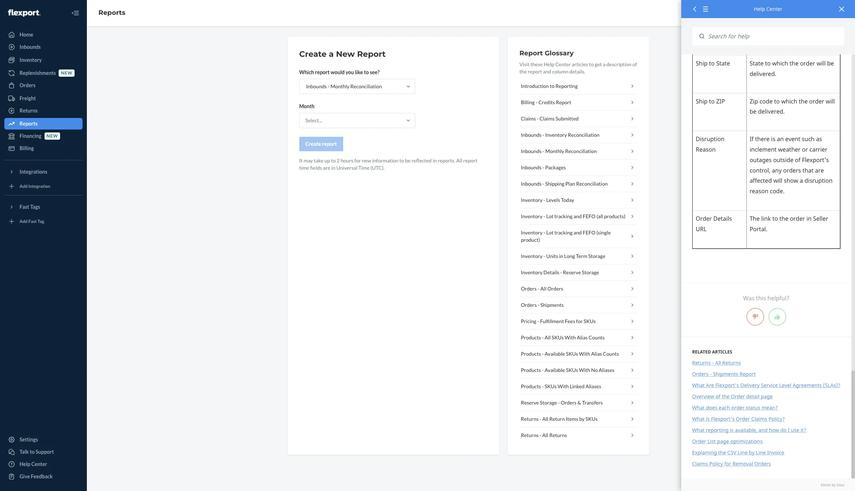Task type: describe. For each thing, give the bounding box(es) containing it.
orders - shipments button
[[519, 297, 637, 313]]

0 horizontal spatial help
[[20, 461, 30, 467]]

0 horizontal spatial page
[[717, 438, 729, 445]]

Search search field
[[704, 27, 844, 45]]

which report would you like to see?
[[299, 69, 380, 75]]

list
[[708, 438, 716, 445]]

- down which report would you like to see?
[[328, 83, 330, 89]]

skus inside 'button'
[[586, 416, 598, 422]]

- up are
[[710, 371, 712, 377]]

removal
[[733, 460, 753, 467]]

to left 'be'
[[399, 157, 404, 164]]

inbounds for inbounds - shipping plan reconciliation button
[[521, 181, 542, 187]]

use
[[791, 427, 799, 434]]

- for "products - available skus with no aliases" button
[[542, 367, 544, 373]]

reserve inside reserve storage - orders & transfers button
[[521, 400, 539, 406]]

lot for inventory - lot tracking and fefo (all products)
[[546, 213, 553, 219]]

create for create report
[[305, 141, 321, 147]]

long
[[564, 253, 575, 259]]

all down related articles
[[715, 359, 721, 366]]

inventory - lot tracking and fefo (all products) button
[[519, 209, 637, 225]]

products - available skus with no aliases button
[[519, 362, 637, 379]]

claims policy for removal orders
[[692, 460, 771, 467]]

invoice
[[767, 449, 784, 456]]

orders - shipments
[[521, 302, 564, 308]]

inventory for inventory - lot tracking and fefo (single product)
[[521, 230, 543, 236]]

available for products - available skus with alias counts
[[545, 351, 565, 357]]

storage inside button
[[540, 400, 557, 406]]

0 vertical spatial page
[[761, 393, 773, 400]]

inventory for inventory - units in long term storage
[[521, 253, 543, 259]]

order for claims
[[736, 415, 750, 422]]

overview
[[692, 393, 714, 400]]

for inside it may take up to 2 hours for new information to be reflected in reports. all report time fields are in universal time (utc).
[[354, 157, 361, 164]]

what does each order status mean?
[[692, 404, 778, 411]]

report inside it may take up to 2 hours for new information to be reflected in reports. all report time fields are in universal time (utc).
[[463, 157, 478, 164]]

pricing - fulfillment fees for skus
[[521, 318, 596, 324]]

products - all skus with alias counts
[[521, 334, 605, 341]]

1 vertical spatial storage
[[582, 269, 599, 275]]

2 line from the left
[[756, 449, 766, 456]]

reporting
[[706, 427, 729, 434]]

0 vertical spatial help
[[754, 5, 765, 12]]

1 vertical spatial reports link
[[4, 118, 83, 130]]

reflected
[[412, 157, 432, 164]]

to left 2
[[331, 157, 336, 164]]

- for 'inventory - lot tracking and fefo (all products)' button
[[543, 213, 545, 219]]

what for what reporting is available, and how do i use it?
[[692, 427, 705, 434]]

description
[[606, 61, 631, 67]]

no
[[591, 367, 598, 373]]

orders link
[[4, 80, 83, 91]]

returns - all returns button
[[519, 428, 637, 443]]

flexport's for order
[[711, 415, 735, 422]]

2
[[337, 157, 340, 164]]

by inside 'link'
[[832, 482, 836, 488]]

products for products - skus with linked aliases
[[521, 383, 541, 390]]

order
[[731, 404, 745, 411]]

returns - all returns inside button
[[521, 432, 567, 438]]

pricing - fulfillment fees for skus button
[[519, 313, 637, 330]]

reconciliation down inbounds - inventory reconciliation button
[[565, 148, 597, 154]]

report glossary
[[519, 49, 574, 57]]

inventory - lot tracking and fefo (all products)
[[521, 213, 625, 219]]

products - skus with linked aliases button
[[519, 379, 637, 395]]

csv
[[727, 449, 736, 456]]

visit
[[519, 61, 530, 67]]

reserve storage - orders & transfers button
[[519, 395, 637, 411]]

returns inside returns - all return items by skus 'button'
[[521, 416, 539, 422]]

claims down credits
[[540, 115, 555, 122]]

talk to support button
[[4, 446, 83, 458]]

close navigation image
[[71, 9, 80, 17]]

claims down status
[[751, 415, 767, 422]]

skus up the reserve storage - orders & transfers
[[545, 383, 557, 390]]

inbounds - inventory reconciliation
[[521, 132, 599, 138]]

elevio by dixa link
[[692, 482, 844, 488]]

inbounds for inbounds - inventory reconciliation button
[[521, 132, 542, 138]]

introduction to reporting button
[[519, 78, 637, 94]]

talk
[[20, 449, 29, 455]]

orders - shipments report
[[692, 371, 756, 377]]

what for what does each order status mean?
[[692, 404, 705, 411]]

what are flexport's delivery service level agreements (slas)?
[[692, 382, 840, 389]]

with for products - available skus with no aliases
[[579, 367, 590, 373]]

aliases inside button
[[586, 383, 601, 390]]

in inside button
[[559, 253, 563, 259]]

it?
[[801, 427, 806, 434]]

products - skus with linked aliases
[[521, 383, 601, 390]]

each
[[719, 404, 730, 411]]

inventory down claims - claims submitted
[[545, 132, 567, 138]]

all for orders - all orders button
[[540, 286, 546, 292]]

orders left &
[[561, 400, 577, 406]]

items
[[566, 416, 578, 422]]

glossary
[[545, 49, 574, 57]]

fees
[[565, 318, 575, 324]]

mean?
[[762, 404, 778, 411]]

a inside visit these help center articles to get a description of the report and column details.
[[603, 61, 605, 67]]

inventory details - reserve storage
[[521, 269, 599, 275]]

fast inside dropdown button
[[20, 204, 29, 210]]

articles inside visit these help center articles to get a description of the report and column details.
[[572, 61, 588, 67]]

help center link
[[4, 459, 83, 470]]

inventory - levels today button
[[519, 192, 637, 209]]

- for returns - all return items by skus 'button'
[[540, 416, 541, 422]]

- for products - skus with linked aliases button
[[542, 383, 544, 390]]

it may take up to 2 hours for new information to be reflected in reports. all report time fields are in universal time (utc).
[[299, 157, 478, 171]]

get
[[595, 61, 602, 67]]

and for inventory - lot tracking and fefo (all products)
[[574, 213, 582, 219]]

reconciliation inside button
[[576, 181, 608, 187]]

products)
[[604, 213, 625, 219]]

0 horizontal spatial monthly
[[330, 83, 349, 89]]

with for products - available skus with alias counts
[[579, 351, 590, 357]]

0 vertical spatial help center
[[754, 5, 782, 12]]

time
[[299, 165, 309, 171]]

universal
[[336, 165, 357, 171]]

take
[[314, 157, 323, 164]]

explaining the csv line by line invoice
[[692, 449, 784, 456]]

pricing
[[521, 318, 536, 324]]

0 vertical spatial reports
[[98, 9, 125, 17]]

product)
[[521, 237, 540, 243]]

to inside visit these help center articles to get a description of the report and column details.
[[589, 61, 594, 67]]

reports.
[[438, 157, 455, 164]]

report up these
[[519, 49, 543, 57]]

submitted
[[556, 115, 579, 122]]

would
[[331, 69, 345, 75]]

0 vertical spatial returns - all returns
[[692, 359, 741, 366]]

inbounds - shipping plan reconciliation button
[[519, 176, 637, 192]]

0 vertical spatial storage
[[588, 253, 605, 259]]

policy?
[[768, 415, 785, 422]]

create report
[[305, 141, 337, 147]]

alias for products - available skus with alias counts
[[591, 351, 602, 357]]

orders up are
[[692, 371, 709, 377]]

orders down details
[[547, 286, 563, 292]]

0 vertical spatial is
[[706, 415, 710, 422]]

select...
[[305, 117, 322, 123]]

- for inventory - levels today button
[[543, 197, 545, 203]]

reporting
[[556, 83, 578, 89]]

talk to support
[[20, 449, 54, 455]]

inventory for inventory
[[20, 57, 42, 63]]

2 vertical spatial center
[[31, 461, 47, 467]]

claims - claims submitted button
[[519, 111, 637, 127]]

shipping
[[545, 181, 564, 187]]

information
[[372, 157, 398, 164]]

home
[[20, 31, 33, 38]]

inbounds - monthly reconciliation inside inbounds - monthly reconciliation button
[[521, 148, 597, 154]]

alias for products - all skus with alias counts
[[577, 334, 588, 341]]

delivery
[[740, 382, 760, 389]]

add fast tag link
[[4, 216, 83, 227]]

counts for products - all skus with alias counts
[[589, 334, 605, 341]]

what for what is flexport's order claims policy?
[[692, 415, 705, 422]]

replenishments
[[20, 70, 56, 76]]

- down related articles
[[712, 359, 714, 366]]

and for inventory - lot tracking and fefo (single product)
[[574, 230, 582, 236]]

report left would
[[315, 69, 330, 75]]

- for products - available skus with alias counts button
[[542, 351, 544, 357]]

inbounds down which
[[306, 83, 327, 89]]

inventory - lot tracking and fefo (single product)
[[521, 230, 611, 243]]

by inside 'button'
[[579, 416, 585, 422]]

all for products - all skus with alias counts button
[[545, 334, 551, 341]]

inbounds for inbounds - monthly reconciliation button
[[521, 148, 542, 154]]

1 vertical spatial reports
[[20, 121, 38, 127]]

see?
[[370, 69, 380, 75]]

orders up orders - shipments
[[521, 286, 537, 292]]

with for products - all skus with alias counts
[[565, 334, 576, 341]]

2 vertical spatial the
[[718, 449, 726, 456]]

skus down pricing - fulfillment fees for skus
[[552, 334, 564, 341]]

inventory for inventory - levels today
[[521, 197, 543, 203]]

center inside visit these help center articles to get a description of the report and column details.
[[555, 61, 571, 67]]

monthly inside button
[[545, 148, 564, 154]]

claims down billing - credits report
[[521, 115, 536, 122]]

help inside visit these help center articles to get a description of the report and column details.
[[544, 61, 554, 67]]

skus up 'products - available skus with no aliases'
[[566, 351, 578, 357]]

skus down products - available skus with alias counts
[[566, 367, 578, 373]]

and for what reporting is available, and how do i use it?
[[758, 427, 768, 434]]



Task type: vqa. For each thing, say whether or not it's contained in the screenshot.
Tab
no



Task type: locate. For each thing, give the bounding box(es) containing it.
and inside visit these help center articles to get a description of the report and column details.
[[543, 68, 551, 75]]

inventory left levels
[[521, 197, 543, 203]]

policy
[[709, 460, 723, 467]]

for right policy
[[724, 460, 731, 467]]

1 tracking from the top
[[554, 213, 573, 219]]

by left dixa
[[832, 482, 836, 488]]

all inside returns - all returns button
[[542, 432, 548, 438]]

0 horizontal spatial returns - all returns
[[521, 432, 567, 438]]

what is flexport's order claims policy?
[[692, 415, 785, 422]]

tracking down the today
[[554, 213, 573, 219]]

- inside 'inventory - lot tracking and fefo (single product)'
[[543, 230, 545, 236]]

available inside button
[[545, 367, 565, 373]]

0 vertical spatial in
[[433, 157, 437, 164]]

order up explaining
[[692, 438, 706, 445]]

and down 'inventory - lot tracking and fefo (all products)' button
[[574, 230, 582, 236]]

tracking for (all
[[554, 213, 573, 219]]

products for products - available skus with alias counts
[[521, 351, 541, 357]]

0 vertical spatial shipments
[[540, 302, 564, 308]]

0 vertical spatial for
[[354, 157, 361, 164]]

inbounds down inbounds - packages
[[521, 181, 542, 187]]

new inside it may take up to 2 hours for new information to be reflected in reports. all report time fields are in universal time (utc).
[[362, 157, 371, 164]]

support
[[36, 449, 54, 455]]

for inside pricing - fulfillment fees for skus button
[[576, 318, 583, 324]]

new up orders link
[[61, 70, 72, 76]]

inbounds inside inbounds - packages "button"
[[521, 164, 542, 171]]

create inside create report 'button'
[[305, 141, 321, 147]]

help center up give feedback
[[20, 461, 47, 467]]

page
[[761, 393, 773, 400], [717, 438, 729, 445]]

0 horizontal spatial in
[[331, 165, 335, 171]]

- inside "button"
[[543, 164, 544, 171]]

counts
[[589, 334, 605, 341], [603, 351, 619, 357]]

reconciliation down inbounds - packages "button" on the top right
[[576, 181, 608, 187]]

with down products - all skus with alias counts button
[[579, 351, 590, 357]]

- for inbounds - shipping plan reconciliation button
[[543, 181, 544, 187]]

- right details
[[560, 269, 562, 275]]

1 vertical spatial alias
[[591, 351, 602, 357]]

related
[[692, 349, 711, 355]]

- left return
[[540, 416, 541, 422]]

flexport's down each
[[711, 415, 735, 422]]

reserve up returns - all return items by skus
[[521, 400, 539, 406]]

billing for billing
[[20, 145, 34, 151]]

2 horizontal spatial new
[[362, 157, 371, 164]]

in left "reports."
[[433, 157, 437, 164]]

credits
[[538, 99, 555, 105]]

2 fefo from the top
[[583, 230, 595, 236]]

with left linked
[[558, 383, 569, 390]]

counts inside products - available skus with alias counts button
[[603, 351, 619, 357]]

new
[[61, 70, 72, 76], [47, 133, 58, 139], [362, 157, 371, 164]]

help center up search search field
[[754, 5, 782, 12]]

- for pricing - fulfillment fees for skus button
[[537, 318, 539, 324]]

1 horizontal spatial for
[[576, 318, 583, 324]]

create up may at the top of page
[[305, 141, 321, 147]]

center up search search field
[[766, 5, 782, 12]]

inbounds link
[[4, 41, 83, 53]]

alias
[[577, 334, 588, 341], [591, 351, 602, 357]]

skus down orders - shipments button
[[584, 318, 596, 324]]

1 vertical spatial for
[[576, 318, 583, 324]]

a right get
[[603, 61, 605, 67]]

financing
[[20, 133, 41, 139]]

fefo for (all
[[583, 213, 595, 219]]

billing link
[[4, 143, 83, 154]]

2 horizontal spatial for
[[724, 460, 731, 467]]

billing - credits report button
[[519, 94, 637, 111]]

inventory - levels today
[[521, 197, 574, 203]]

0 horizontal spatial billing
[[20, 145, 34, 151]]

the inside visit these help center articles to get a description of the report and column details.
[[519, 68, 527, 75]]

4 products from the top
[[521, 383, 541, 390]]

dixa
[[837, 482, 844, 488]]

add for add fast tag
[[20, 219, 28, 224]]

1 vertical spatial monthly
[[545, 148, 564, 154]]

may
[[304, 157, 313, 164]]

reserve storage - orders & transfers
[[521, 400, 603, 406]]

1 vertical spatial billing
[[20, 145, 34, 151]]

of
[[632, 61, 637, 67], [716, 393, 720, 400]]

1 horizontal spatial by
[[749, 449, 755, 456]]

of inside visit these help center articles to get a description of the report and column details.
[[632, 61, 637, 67]]

was
[[743, 294, 755, 302]]

storage down term
[[582, 269, 599, 275]]

month
[[299, 103, 315, 109]]

lot for inventory - lot tracking and fefo (single product)
[[546, 230, 553, 236]]

inbounds inside inbounds - inventory reconciliation button
[[521, 132, 542, 138]]

order for detail
[[731, 393, 745, 400]]

help up search search field
[[754, 5, 765, 12]]

in left 'long'
[[559, 253, 563, 259]]

for up time
[[354, 157, 361, 164]]

create a new report
[[299, 49, 386, 59]]

freight link
[[4, 93, 83, 104]]

(utc).
[[371, 165, 385, 171]]

add
[[20, 184, 28, 189], [20, 219, 28, 224]]

1 vertical spatial is
[[730, 427, 734, 434]]

0 vertical spatial tracking
[[554, 213, 573, 219]]

with
[[565, 334, 576, 341], [579, 351, 590, 357], [579, 367, 590, 373], [558, 383, 569, 390]]

details.
[[569, 68, 585, 75]]

introduction
[[521, 83, 549, 89]]

articles up details.
[[572, 61, 588, 67]]

products
[[521, 334, 541, 341], [521, 351, 541, 357], [521, 367, 541, 373], [521, 383, 541, 390]]

flexport's for delivery
[[715, 382, 739, 389]]

0 vertical spatial flexport's
[[715, 382, 739, 389]]

details
[[543, 269, 559, 275]]

inbounds - monthly reconciliation down inbounds - inventory reconciliation
[[521, 148, 597, 154]]

1 horizontal spatial is
[[730, 427, 734, 434]]

returns - all returns down related articles
[[692, 359, 741, 366]]

to right like
[[364, 69, 369, 75]]

orders - all orders
[[521, 286, 563, 292]]

and inside 'inventory - lot tracking and fefo (single product)'
[[574, 230, 582, 236]]

1 vertical spatial counts
[[603, 351, 619, 357]]

all for returns - all return items by skus 'button'
[[542, 416, 548, 422]]

inbounds for inbounds - packages "button" on the top right
[[521, 164, 542, 171]]

0 horizontal spatial articles
[[572, 61, 588, 67]]

status
[[746, 404, 760, 411]]

flexport's
[[715, 382, 739, 389], [711, 415, 735, 422]]

0 vertical spatial inbounds - monthly reconciliation
[[306, 83, 382, 89]]

- down orders - all orders
[[538, 302, 539, 308]]

- for orders - shipments button
[[538, 302, 539, 308]]

- left credits
[[536, 99, 538, 105]]

- up orders - shipments
[[538, 286, 539, 292]]

1 what from the top
[[692, 382, 705, 389]]

lot up units
[[546, 230, 553, 236]]

new for financing
[[47, 133, 58, 139]]

the
[[519, 68, 527, 75], [722, 393, 730, 400], [718, 449, 726, 456]]

does
[[706, 404, 717, 411]]

visit these help center articles to get a description of the report and column details.
[[519, 61, 637, 75]]

integration
[[28, 184, 50, 189]]

order list page optimizations
[[692, 438, 763, 445]]

1 fefo from the top
[[583, 213, 595, 219]]

1 vertical spatial shipments
[[713, 371, 738, 377]]

1 horizontal spatial line
[[756, 449, 766, 456]]

counts inside products - all skus with alias counts button
[[589, 334, 605, 341]]

0 horizontal spatial reports
[[20, 121, 38, 127]]

1 vertical spatial inbounds - monthly reconciliation
[[521, 148, 597, 154]]

- for claims - claims submitted 'button'
[[537, 115, 539, 122]]

0 vertical spatial new
[[61, 70, 72, 76]]

elevio by dixa
[[821, 482, 844, 488]]

was this helpful?
[[743, 294, 789, 302]]

to left reporting
[[550, 83, 555, 89]]

report inside 'button'
[[322, 141, 337, 147]]

monthly down which report would you like to see?
[[330, 83, 349, 89]]

add inside add integration link
[[20, 184, 28, 189]]

1 horizontal spatial reports
[[98, 9, 125, 17]]

order up order
[[731, 393, 745, 400]]

1 vertical spatial help
[[544, 61, 554, 67]]

all for returns - all returns button at bottom right
[[542, 432, 548, 438]]

new for replenishments
[[61, 70, 72, 76]]

reports
[[98, 9, 125, 17], [20, 121, 38, 127]]

inbounds inside inbounds - shipping plan reconciliation button
[[521, 181, 542, 187]]

0 vertical spatial of
[[632, 61, 637, 67]]

help down report glossary
[[544, 61, 554, 67]]

detail
[[746, 393, 760, 400]]

2 tracking from the top
[[554, 230, 573, 236]]

1 horizontal spatial a
[[603, 61, 605, 67]]

returns inside returns link
[[20, 108, 38, 114]]

0 vertical spatial a
[[329, 49, 334, 59]]

0 horizontal spatial is
[[706, 415, 710, 422]]

lot down inventory - levels today
[[546, 213, 553, 219]]

2 vertical spatial storage
[[540, 400, 557, 406]]

counts for products - available skus with alias counts
[[603, 351, 619, 357]]

1 horizontal spatial help center
[[754, 5, 782, 12]]

1 horizontal spatial articles
[[712, 349, 732, 355]]

products - available skus with alias counts button
[[519, 346, 637, 362]]

1 add from the top
[[20, 184, 28, 189]]

0 horizontal spatial inbounds - monthly reconciliation
[[306, 83, 382, 89]]

inventory down inventory - levels today
[[521, 213, 543, 219]]

levels
[[546, 197, 560, 203]]

1 vertical spatial help center
[[20, 461, 47, 467]]

is down does
[[706, 415, 710, 422]]

1 vertical spatial in
[[331, 165, 335, 171]]

- for inventory - lot tracking and fefo (single product) 'button'
[[543, 230, 545, 236]]

of right description
[[632, 61, 637, 67]]

0 vertical spatial the
[[519, 68, 527, 75]]

0 horizontal spatial by
[[579, 416, 585, 422]]

agreements
[[793, 382, 822, 389]]

- for inbounds - monthly reconciliation button
[[543, 148, 544, 154]]

all up orders - shipments
[[540, 286, 546, 292]]

inventory for inventory - lot tracking and fefo (all products)
[[521, 213, 543, 219]]

new up "billing" "link"
[[47, 133, 58, 139]]

0 vertical spatial reports link
[[98, 9, 125, 17]]

- for inbounds - inventory reconciliation button
[[543, 132, 544, 138]]

1 vertical spatial new
[[47, 133, 58, 139]]

1 vertical spatial available
[[545, 367, 565, 373]]

1 vertical spatial lot
[[546, 230, 553, 236]]

report up delivery
[[740, 371, 756, 377]]

which
[[299, 69, 314, 75]]

0 horizontal spatial reports link
[[4, 118, 83, 130]]

- up returns - all return items by skus
[[558, 400, 560, 406]]

inbounds inside inbounds - monthly reconciliation button
[[521, 148, 542, 154]]

alias inside button
[[577, 334, 588, 341]]

report inside button
[[556, 99, 571, 105]]

- for orders - all orders button
[[538, 286, 539, 292]]

inbounds - shipping plan reconciliation
[[521, 181, 608, 187]]

orders up freight
[[20, 82, 36, 88]]

fast tags button
[[4, 201, 83, 213]]

products for products - all skus with alias counts
[[521, 334, 541, 341]]

1 vertical spatial flexport's
[[711, 415, 735, 422]]

flexport logo image
[[8, 9, 40, 17]]

- down billing - credits report
[[537, 115, 539, 122]]

and left column
[[543, 68, 551, 75]]

tag
[[38, 219, 44, 224]]

line left the invoice at the bottom
[[756, 449, 766, 456]]

2 horizontal spatial by
[[832, 482, 836, 488]]

0 vertical spatial alias
[[577, 334, 588, 341]]

report for billing - credits report
[[556, 99, 571, 105]]

fefo inside 'inventory - lot tracking and fefo (single product)'
[[583, 230, 595, 236]]

inventory inside 'inventory - lot tracking and fefo (single product)'
[[521, 230, 543, 236]]

2 horizontal spatial center
[[766, 5, 782, 12]]

report for orders - shipments report
[[740, 371, 756, 377]]

level
[[779, 382, 791, 389]]

1 horizontal spatial inbounds - monthly reconciliation
[[521, 148, 597, 154]]

shipments for orders - shipments report
[[713, 371, 738, 377]]

term
[[576, 253, 587, 259]]

1 horizontal spatial reports link
[[98, 9, 125, 17]]

inventory for inventory details - reserve storage
[[521, 269, 543, 275]]

column
[[552, 68, 568, 75]]

monthly up packages
[[545, 148, 564, 154]]

all right "reports."
[[456, 157, 462, 164]]

0 vertical spatial lot
[[546, 213, 553, 219]]

add inside add fast tag link
[[20, 219, 28, 224]]

center down the talk to support
[[31, 461, 47, 467]]

orders up pricing
[[521, 302, 537, 308]]

with down fees
[[565, 334, 576, 341]]

inbounds
[[20, 44, 41, 50], [306, 83, 327, 89], [521, 132, 542, 138], [521, 148, 542, 154], [521, 164, 542, 171], [521, 181, 542, 187]]

fefo left (all
[[583, 213, 595, 219]]

0 vertical spatial monthly
[[330, 83, 349, 89]]

1 products from the top
[[521, 334, 541, 341]]

- left packages
[[543, 164, 544, 171]]

help
[[754, 5, 765, 12], [544, 61, 554, 67], [20, 461, 30, 467]]

- right pricing
[[537, 318, 539, 324]]

billing - credits report
[[521, 99, 571, 105]]

report up see?
[[357, 49, 386, 59]]

report down reporting
[[556, 99, 571, 105]]

0 horizontal spatial help center
[[20, 461, 47, 467]]

integrations button
[[4, 166, 83, 178]]

0 vertical spatial create
[[299, 49, 327, 59]]

all inside products - all skus with alias counts button
[[545, 334, 551, 341]]

products - available skus with no aliases
[[521, 367, 614, 373]]

inbounds - monthly reconciliation down which report would you like to see?
[[306, 83, 382, 89]]

- left levels
[[543, 197, 545, 203]]

1 lot from the top
[[546, 213, 553, 219]]

returns - all returns down return
[[521, 432, 567, 438]]

billing down financing
[[20, 145, 34, 151]]

billing for billing - credits report
[[521, 99, 535, 105]]

add down the "fast tags"
[[20, 219, 28, 224]]

articles right "related"
[[712, 349, 732, 355]]

lot inside button
[[546, 213, 553, 219]]

linked
[[570, 383, 585, 390]]

all inside it may take up to 2 hours for new information to be reflected in reports. all report time fields are in universal time (utc).
[[456, 157, 462, 164]]

add integration
[[20, 184, 50, 189]]

1 horizontal spatial in
[[433, 157, 437, 164]]

1 horizontal spatial reserve
[[563, 269, 581, 275]]

all inside orders - all orders button
[[540, 286, 546, 292]]

shipments inside button
[[540, 302, 564, 308]]

1 vertical spatial add
[[20, 219, 28, 224]]

orders down the invoice at the bottom
[[754, 460, 771, 467]]

billing inside button
[[521, 99, 535, 105]]

2 what from the top
[[692, 404, 705, 411]]

inbounds inside "inbounds" link
[[20, 44, 41, 50]]

1 line from the left
[[738, 449, 748, 456]]

to left get
[[589, 61, 594, 67]]

report inside visit these help center articles to get a description of the report and column details.
[[528, 68, 542, 75]]

1 vertical spatial the
[[722, 393, 730, 400]]

and inside button
[[574, 213, 582, 219]]

to right the talk on the left bottom of the page
[[30, 449, 35, 455]]

1 vertical spatial returns - all returns
[[521, 432, 567, 438]]

reports link
[[98, 9, 125, 17], [4, 118, 83, 130]]

0 vertical spatial reserve
[[563, 269, 581, 275]]

inventory link
[[4, 54, 83, 66]]

0 horizontal spatial reserve
[[521, 400, 539, 406]]

0 vertical spatial order
[[731, 393, 745, 400]]

fast
[[20, 204, 29, 210], [28, 219, 37, 224]]

1 horizontal spatial help
[[544, 61, 554, 67]]

like
[[355, 69, 363, 75]]

articles
[[572, 61, 588, 67], [712, 349, 732, 355]]

inventory - lot tracking and fefo (single product) button
[[519, 225, 637, 248]]

1 horizontal spatial returns - all returns
[[692, 359, 741, 366]]

-
[[328, 83, 330, 89], [536, 99, 538, 105], [537, 115, 539, 122], [543, 132, 544, 138], [543, 148, 544, 154], [543, 164, 544, 171], [543, 181, 544, 187], [543, 197, 545, 203], [543, 213, 545, 219], [543, 230, 545, 236], [543, 253, 545, 259], [560, 269, 562, 275], [538, 286, 539, 292], [538, 302, 539, 308], [537, 318, 539, 324], [542, 334, 544, 341], [542, 351, 544, 357], [712, 359, 714, 366], [542, 367, 544, 373], [710, 371, 712, 377], [542, 383, 544, 390], [558, 400, 560, 406], [540, 416, 541, 422], [540, 432, 541, 438]]

is up order list page optimizations
[[730, 427, 734, 434]]

2 horizontal spatial help
[[754, 5, 765, 12]]

lot inside 'inventory - lot tracking and fefo (single product)'
[[546, 230, 553, 236]]

storage up return
[[540, 400, 557, 406]]

aliases inside button
[[599, 367, 614, 373]]

inbounds - packages button
[[519, 160, 637, 176]]

- down inventory - levels today
[[543, 213, 545, 219]]

2 vertical spatial for
[[724, 460, 731, 467]]

2 products from the top
[[521, 351, 541, 357]]

explaining
[[692, 449, 717, 456]]

all inside returns - all return items by skus 'button'
[[542, 416, 548, 422]]

alias inside button
[[591, 351, 602, 357]]

(slas)?
[[823, 382, 840, 389]]

1 vertical spatial aliases
[[586, 383, 601, 390]]

are
[[706, 382, 714, 389]]

1 vertical spatial fefo
[[583, 230, 595, 236]]

billing inside "link"
[[20, 145, 34, 151]]

1 vertical spatial fast
[[28, 219, 37, 224]]

available inside button
[[545, 351, 565, 357]]

all left return
[[542, 416, 548, 422]]

add for add integration
[[20, 184, 28, 189]]

a left new
[[329, 49, 334, 59]]

aliases right linked
[[586, 383, 601, 390]]

today
[[561, 197, 574, 203]]

2 horizontal spatial in
[[559, 253, 563, 259]]

2 vertical spatial order
[[692, 438, 706, 445]]

0 vertical spatial fast
[[20, 204, 29, 210]]

(all
[[596, 213, 603, 219]]

for right fees
[[576, 318, 583, 324]]

1 vertical spatial center
[[555, 61, 571, 67]]

0 horizontal spatial of
[[632, 61, 637, 67]]

1 horizontal spatial shipments
[[713, 371, 738, 377]]

0 vertical spatial by
[[579, 416, 585, 422]]

- up the products - skus with linked aliases
[[542, 367, 544, 373]]

0 vertical spatial counts
[[589, 334, 605, 341]]

1 horizontal spatial new
[[61, 70, 72, 76]]

3 what from the top
[[692, 415, 705, 422]]

1 vertical spatial articles
[[712, 349, 732, 355]]

inventory
[[20, 57, 42, 63], [545, 132, 567, 138], [521, 197, 543, 203], [521, 213, 543, 219], [521, 230, 543, 236], [521, 253, 543, 259], [521, 269, 543, 275]]

1 vertical spatial of
[[716, 393, 720, 400]]

- left shipping on the right top of page
[[543, 181, 544, 187]]

- for inbounds - packages "button" on the top right
[[543, 164, 544, 171]]

reserve down 'long'
[[563, 269, 581, 275]]

fefo inside button
[[583, 213, 595, 219]]

settings link
[[4, 434, 83, 446]]

1 vertical spatial order
[[736, 415, 750, 422]]

center up column
[[555, 61, 571, 67]]

monthly
[[330, 83, 349, 89], [545, 148, 564, 154]]

2 vertical spatial help
[[20, 461, 30, 467]]

products - all skus with alias counts button
[[519, 330, 637, 346]]

claims down explaining
[[692, 460, 708, 467]]

0 horizontal spatial a
[[329, 49, 334, 59]]

2 add from the top
[[20, 219, 28, 224]]

0 vertical spatial available
[[545, 351, 565, 357]]

inbounds up inbounds - packages
[[521, 148, 542, 154]]

- up the reserve storage - orders & transfers
[[542, 383, 544, 390]]

add fast tag
[[20, 219, 44, 224]]

0 vertical spatial add
[[20, 184, 28, 189]]

available for products - available skus with no aliases
[[545, 367, 565, 373]]

do
[[780, 427, 787, 434]]

settings
[[20, 437, 38, 443]]

reconciliation down claims - claims submitted 'button'
[[568, 132, 599, 138]]

page right list
[[717, 438, 729, 445]]

- for products - all skus with alias counts button
[[542, 334, 544, 341]]

0 vertical spatial articles
[[572, 61, 588, 67]]

products for products - available skus with no aliases
[[521, 367, 541, 373]]

it
[[299, 157, 303, 164]]

0 vertical spatial aliases
[[599, 367, 614, 373]]

tracking inside 'inventory - lot tracking and fefo (all products)' button
[[554, 213, 573, 219]]

- for inventory - units in long term storage button on the right of the page
[[543, 253, 545, 259]]

inbounds down home
[[20, 44, 41, 50]]

3 products from the top
[[521, 367, 541, 373]]

2 lot from the top
[[546, 230, 553, 236]]

shipments for orders - shipments
[[540, 302, 564, 308]]

create for create a new report
[[299, 49, 327, 59]]

reconciliation down like
[[350, 83, 382, 89]]

- for the "billing - credits report" button
[[536, 99, 538, 105]]

1 available from the top
[[545, 351, 565, 357]]

4 what from the top
[[692, 427, 705, 434]]

alias up no
[[591, 351, 602, 357]]

tracking for (single
[[554, 230, 573, 236]]

2 available from the top
[[545, 367, 565, 373]]

report for create a new report
[[357, 49, 386, 59]]

what for what are flexport's delivery service level agreements (slas)?
[[692, 382, 705, 389]]

this
[[756, 294, 766, 302]]

2 vertical spatial in
[[559, 253, 563, 259]]

reserve inside inventory details - reserve storage button
[[563, 269, 581, 275]]

these
[[531, 61, 543, 67]]

&
[[578, 400, 581, 406]]

fefo for (single
[[583, 230, 595, 236]]

tracking inside 'inventory - lot tracking and fefo (single product)'
[[554, 230, 573, 236]]

all down returns - all return items by skus
[[542, 432, 548, 438]]

1 horizontal spatial of
[[716, 393, 720, 400]]

- for returns - all returns button at bottom right
[[540, 432, 541, 438]]



